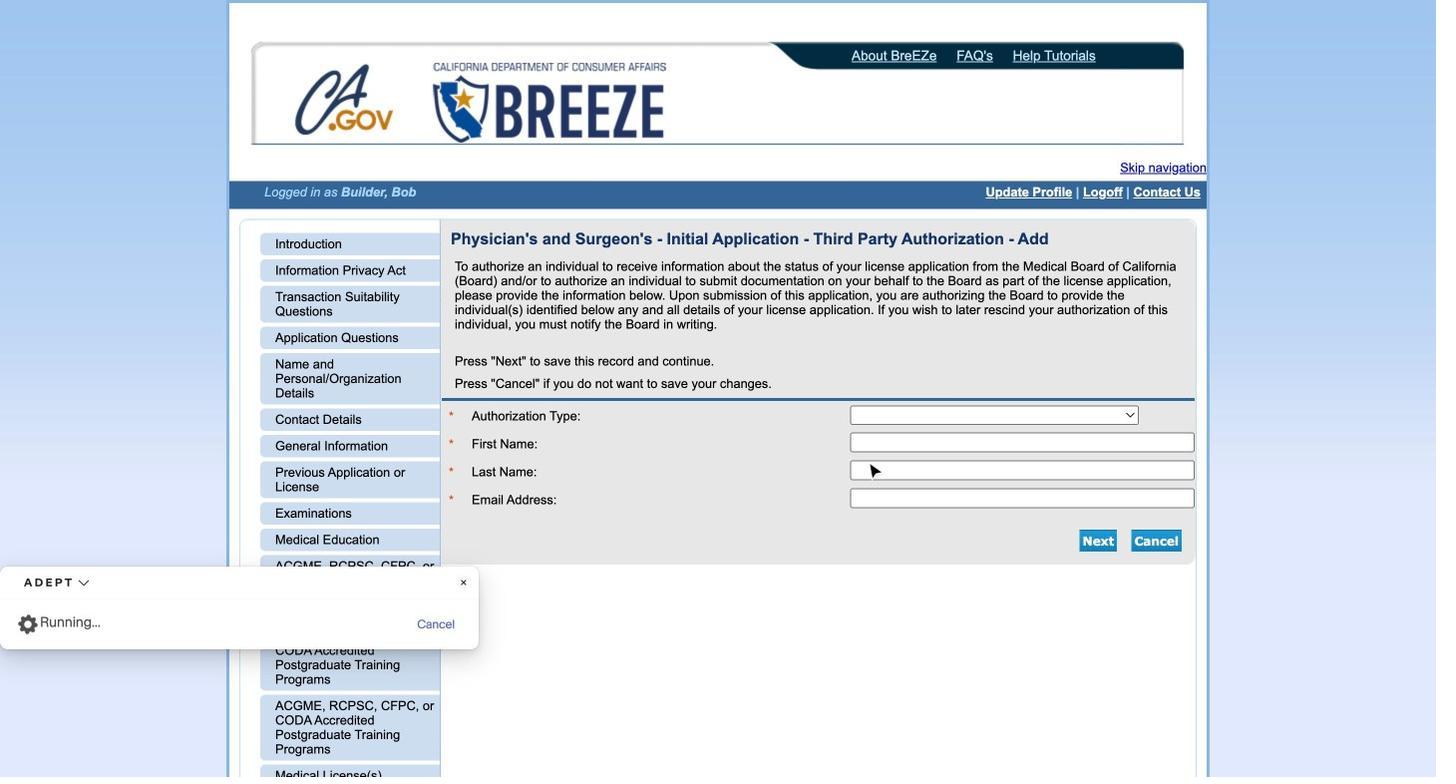 Task type: locate. For each thing, give the bounding box(es) containing it.
None text field
[[850, 432, 1195, 452], [850, 460, 1195, 480], [850, 488, 1195, 508], [850, 432, 1195, 452], [850, 460, 1195, 480], [850, 488, 1195, 508]]

None submit
[[1080, 530, 1117, 552], [1132, 530, 1182, 552], [1080, 530, 1117, 552], [1132, 530, 1182, 552]]



Task type: describe. For each thing, give the bounding box(es) containing it.
state of california breeze image
[[429, 63, 670, 143]]

ca.gov image
[[294, 63, 396, 141]]



Task type: vqa. For each thing, say whether or not it's contained in the screenshot.
<small>Disclosure of your Social Security Number or Individual Taxpayer Identification Number is mandatory. Section 30 of the Business and Professions Code and Public Law 94-455 (42 USCA 405 (c)(2)(C)) authorize collection of your Social Security Number or Individual Taxpayer Identification Number.  Your Social Security Number or Individual Taxpayer Identification Numberwill be used exclusively for tax enforcement purposes, for purposes of compliance with any judgment or order for family support in accordance with Section 11350.6 of the Welfare and Institutions Code, or for verification of licensure, certification or examination status by a licensing or examination entity which utilizes a national examination and where licensure is reciprocal with the requesting state. If you fail to disclose your Social Security Number or Individual Taxpayer Identification Number, your application for initial or renewal of licensure/certification will not be processed. You will be reported to the Franchise Tax Board, who may assess a $100 penalty against you.</small> Icon at the bottom left of page
no



